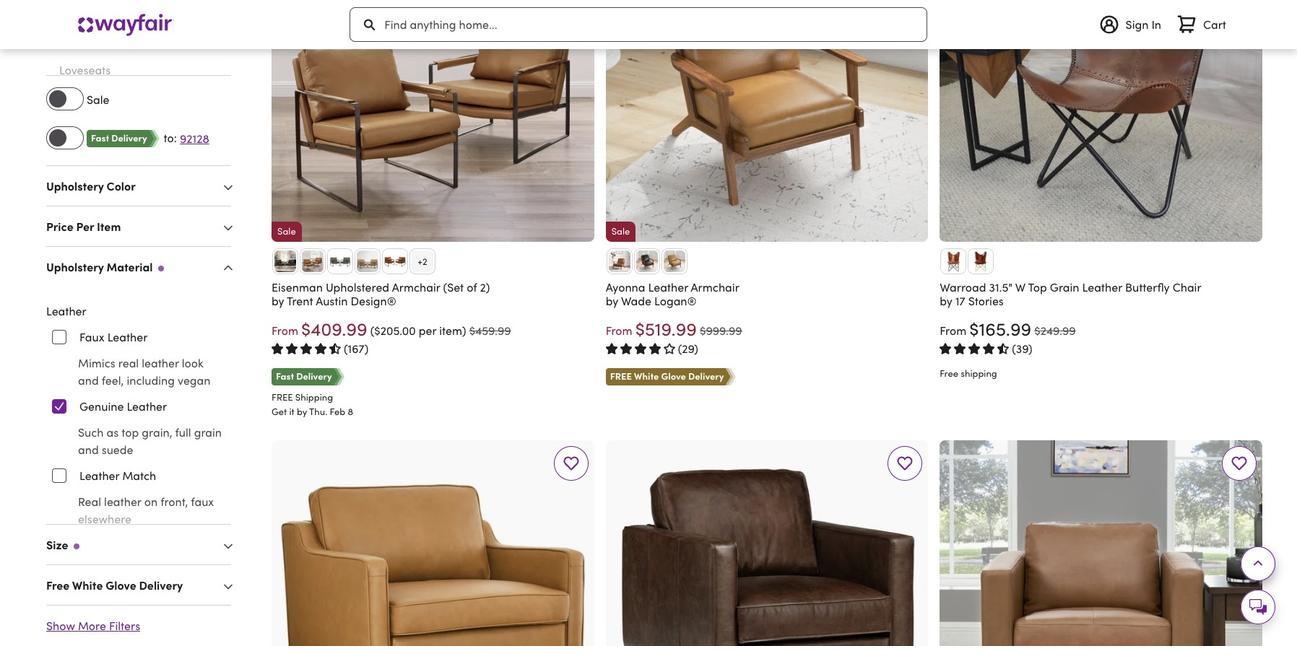 Task type: describe. For each thing, give the bounding box(es) containing it.
1 [object object] image from the left
[[563, 455, 580, 473]]

orange brown faux leather image
[[384, 251, 406, 273]]

mimics
[[78, 355, 115, 371]]

thu.
[[309, 406, 328, 419]]

( inside from $409.99 ( $205.00 per item ) $459.99
[[370, 323, 374, 339]]

leather inside the real leather on front, faux elsewhere
[[104, 494, 141, 510]]

was $249.99 text field
[[1035, 322, 1079, 339]]

show
[[46, 619, 75, 634]]

get
[[272, 406, 287, 419]]

real leather on front, faux elsewhere
[[78, 494, 214, 527]]

feel,
[[102, 373, 124, 388]]

glove
[[661, 369, 686, 383]]

design®
[[351, 294, 397, 310]]

tan genuine leather image
[[664, 251, 685, 273]]

8
[[348, 406, 353, 419]]

leather inside 'ayonna leather armchair by wade logan®'
[[648, 280, 688, 296]]

delivery for to
[[111, 131, 147, 145]]

was $999.99 text field
[[700, 322, 745, 339]]

armchair for leather
[[691, 280, 740, 296]]

ayonna leather armchair by wade logan®
[[606, 280, 740, 310]]

butterfly
[[1126, 280, 1170, 296]]

sale for $409.99
[[277, 225, 296, 238]]

more
[[78, 619, 106, 634]]

sign
[[1126, 17, 1149, 33]]

2 [object object] image from the left
[[897, 455, 914, 473]]

upholstered
[[326, 280, 389, 296]]

front,
[[160, 494, 188, 510]]

and inside mimics real leather look and feel, including vegan
[[78, 373, 99, 388]]

) for $519.99
[[695, 341, 699, 357]]

2 horizontal spatial delivery
[[689, 369, 724, 383]]

elsewhere
[[78, 511, 132, 527]]

genuine
[[79, 399, 124, 414]]

) for $165.99
[[1029, 341, 1033, 357]]

29
[[682, 341, 695, 357]]

$249.99
[[1035, 323, 1076, 339]]

faux
[[191, 494, 214, 510]]

leather match
[[79, 468, 156, 484]]

as
[[107, 425, 119, 440]]

logan®
[[655, 294, 697, 310]]

2
[[423, 255, 428, 268]]

cart
[[1204, 17, 1227, 33]]

$459.99
[[469, 323, 511, 339]]

sign in
[[1126, 17, 1162, 33]]

upholstery
[[46, 259, 104, 275]]

( 39 )
[[1012, 341, 1033, 357]]

on
[[144, 494, 158, 510]]

and inside the such as top grain, full grain and suede
[[78, 442, 99, 458]]

92128
[[180, 131, 209, 147]]

free
[[940, 367, 959, 380]]

sectionals
[[59, 27, 113, 43]]

full
[[175, 425, 191, 440]]

black image
[[943, 251, 965, 273]]

from $409.99 ( $205.00 per item ) $459.99
[[272, 316, 511, 341]]

$519.99
[[636, 316, 697, 341]]

suede
[[102, 442, 133, 458]]

black genuine leather image
[[636, 251, 658, 273]]

such
[[78, 425, 104, 440]]

gold image
[[970, 251, 992, 273]]

( 29 )
[[678, 341, 699, 357]]

vegan
[[178, 373, 211, 388]]

row containing genuine leather
[[42, 389, 231, 459]]

sign in link
[[1099, 7, 1162, 42]]

grain
[[1050, 280, 1080, 296]]

filters
[[109, 619, 140, 634]]

) inside from $409.99 ( $205.00 per item ) $459.99
[[462, 323, 466, 339]]

leather inside mimics real leather look and feel, including vegan
[[142, 355, 179, 371]]

fast for free
[[276, 369, 294, 383]]

ayonna
[[606, 280, 646, 296]]

by inside warroad 31.5" w top grain leather butterfly chair by 17 stories
[[940, 294, 953, 310]]

( for $165.99
[[1012, 341, 1016, 357]]

wade
[[621, 294, 652, 310]]

open chat image
[[1241, 590, 1276, 625]]

eisenman
[[272, 280, 323, 296]]

by inside free shipping get it by thu. feb 8
[[297, 406, 307, 419]]

+
[[418, 255, 423, 268]]

faux leather
[[79, 329, 148, 345]]

look
[[182, 355, 203, 371]]

0 horizontal spatial sale
[[87, 92, 110, 108]]

167
[[348, 341, 365, 357]]

$165.99
[[970, 316, 1032, 341]]

to :
[[164, 130, 177, 146]]

eisenman upholstered armchair (set of 2) by trent austin design®
[[272, 280, 490, 310]]

shipping
[[961, 367, 998, 380]]

to
[[164, 130, 174, 146]]



Task type: locate. For each thing, give the bounding box(es) containing it.
(set
[[443, 280, 464, 296]]

fast delivery for to
[[91, 131, 147, 145]]

from $519.99 $999.99
[[606, 316, 742, 341]]

including
[[127, 373, 175, 388]]

2)
[[480, 280, 490, 296]]

1 vertical spatial fast
[[276, 369, 294, 383]]

and down such
[[78, 442, 99, 458]]

real
[[118, 355, 139, 371]]

item
[[439, 323, 462, 339]]

cart button
[[1176, 7, 1227, 42]]

0 horizontal spatial fast delivery
[[91, 131, 147, 145]]

fast delivery inside 92128 element
[[91, 131, 147, 145]]

3 row from the top
[[42, 459, 231, 528]]

0 horizontal spatial fast
[[91, 131, 109, 145]]

1 horizontal spatial fast
[[276, 369, 294, 383]]

[object object] image
[[563, 455, 580, 473], [897, 455, 914, 473]]

1 horizontal spatial delivery
[[296, 369, 332, 383]]

1 row from the top
[[42, 320, 231, 389]]

fast delivery left to
[[91, 131, 147, 145]]

2 armchair from the left
[[691, 280, 740, 296]]

)
[[462, 323, 466, 339], [365, 341, 369, 357], [695, 341, 699, 357], [1029, 341, 1033, 357]]

1 vertical spatial and
[[78, 442, 99, 458]]

2 and from the top
[[78, 442, 99, 458]]

row containing leather match
[[42, 459, 231, 528]]

warroad 31.5" w top grain leather butterfly chair by 17 stories
[[940, 280, 1202, 310]]

0 horizontal spatial delivery
[[111, 131, 147, 145]]

( down from $519.99 $999.99
[[678, 341, 682, 357]]

from for $519.99
[[606, 323, 633, 339]]

by
[[272, 294, 284, 310], [606, 294, 619, 310], [940, 294, 953, 310], [297, 406, 307, 419]]

by left the trent
[[272, 294, 284, 310]]

it
[[289, 406, 295, 419]]

top
[[1028, 280, 1047, 296]]

+ 2
[[418, 255, 428, 268]]

) for $409.99
[[365, 341, 369, 357]]

0 vertical spatial fast delivery
[[91, 131, 147, 145]]

0 horizontal spatial armchair
[[392, 280, 440, 296]]

free left white
[[610, 369, 632, 383]]

from
[[272, 323, 298, 339], [606, 323, 633, 339], [940, 323, 967, 339]]

1 from from the left
[[272, 323, 298, 339]]

sectionals link
[[59, 27, 113, 43]]

armchair down +
[[392, 280, 440, 296]]

was $459.99 text field
[[469, 322, 514, 339]]

1 horizontal spatial from
[[606, 323, 633, 339]]

by inside "eisenman upholstered armchair (set of 2) by trent austin design®"
[[272, 294, 284, 310]]

sale up "antique tan genuine leather" icon
[[612, 225, 630, 238]]

feb
[[330, 406, 345, 419]]

free inside free shipping get it by thu. feb 8
[[272, 391, 293, 404]]

0 vertical spatial and
[[78, 373, 99, 388]]

armchair up $999.99
[[691, 280, 740, 296]]

92128 element
[[87, 130, 177, 148]]

in
[[1152, 17, 1162, 33]]

) down from $519.99 $999.99
[[695, 341, 699, 357]]

fast delivery for free
[[276, 369, 332, 383]]

by left '17'
[[940, 294, 953, 310]]

31.5"
[[989, 280, 1013, 296]]

0 vertical spatial leather
[[142, 355, 179, 371]]

( down design®
[[370, 323, 374, 339]]

and
[[78, 373, 99, 388], [78, 442, 99, 458]]

( down $409.99
[[344, 341, 348, 357]]

show more filters
[[46, 619, 140, 634]]

$205.00
[[374, 323, 416, 339]]

fast for to
[[91, 131, 109, 145]]

2 from from the left
[[606, 323, 633, 339]]

39
[[1016, 341, 1029, 357]]

by left wade
[[606, 294, 619, 310]]

fast inside 92128 element
[[91, 131, 109, 145]]

1 horizontal spatial armchair
[[691, 280, 740, 296]]

) down from $409.99 ( $205.00 per item ) $459.99
[[365, 341, 369, 357]]

from down '17'
[[940, 323, 967, 339]]

( down from $165.99 $249.99
[[1012, 341, 1016, 357]]

by inside 'ayonna leather armchair by wade logan®'
[[606, 294, 619, 310]]

free for free shipping get it by thu. feb 8
[[272, 391, 293, 404]]

armchair for upholstered
[[392, 280, 440, 296]]

2 row from the top
[[42, 389, 231, 459]]

brown genuine leather image
[[302, 251, 324, 273]]

3 from from the left
[[940, 323, 967, 339]]

:
[[174, 130, 177, 146]]

delivery inside 92128 element
[[111, 131, 147, 145]]

free shipping
[[940, 367, 998, 380]]

from for $409.99
[[272, 323, 298, 339]]

of
[[467, 280, 477, 296]]

1 vertical spatial leather
[[104, 494, 141, 510]]

leather up elsewhere
[[104, 494, 141, 510]]

and down mimics
[[78, 373, 99, 388]]

material
[[107, 259, 153, 275]]

free up get
[[272, 391, 293, 404]]

fast left to
[[91, 131, 109, 145]]

leather inside warroad 31.5" w top grain leather butterfly chair by 17 stories
[[1083, 280, 1123, 296]]

show more filters button
[[46, 619, 140, 634]]

free white glove delivery
[[610, 369, 724, 383]]

row containing faux leather
[[42, 320, 231, 389]]

free for free white glove delivery
[[610, 369, 632, 383]]

0 horizontal spatial from
[[272, 323, 298, 339]]

0 vertical spatial fast
[[91, 131, 109, 145]]

antique tan genuine leather image
[[609, 251, 630, 273]]

delivery up shipping
[[296, 369, 332, 383]]

top
[[122, 425, 139, 440]]

chair
[[1173, 280, 1202, 296]]

1 horizontal spatial fast delivery
[[276, 369, 332, 383]]

2 horizontal spatial from
[[940, 323, 967, 339]]

$999.99
[[700, 323, 742, 339]]

1 armchair from the left
[[392, 280, 440, 296]]

from inside from $409.99 ( $205.00 per item ) $459.99
[[272, 323, 298, 339]]

from inside from $519.99 $999.99
[[606, 323, 633, 339]]

black faux leather image
[[275, 251, 296, 273]]

1 horizontal spatial sale
[[277, 225, 296, 238]]

leather
[[648, 280, 688, 296], [1083, 280, 1123, 296], [46, 303, 87, 319], [107, 329, 148, 345], [127, 399, 167, 414], [79, 468, 119, 484]]

1 horizontal spatial leather
[[142, 355, 179, 371]]

scroll back to the top of the page image
[[1250, 556, 1267, 573], [1250, 556, 1267, 573]]

fast delivery
[[91, 131, 147, 145], [276, 369, 332, 383]]

free shipping get it by thu. feb 8
[[272, 391, 353, 419]]

[object object] image
[[1231, 455, 1248, 473]]

from inside from $165.99 $249.99
[[940, 323, 967, 339]]

2 horizontal spatial sale
[[612, 225, 630, 238]]

from for $165.99
[[940, 323, 967, 339]]

grain,
[[142, 425, 172, 440]]

grid
[[42, 320, 231, 528]]

0 horizontal spatial free
[[272, 391, 293, 404]]

armchair inside "eisenman upholstered armchair (set of 2) by trent austin design®"
[[392, 280, 440, 296]]

0 horizontal spatial leather
[[104, 494, 141, 510]]

loveseats
[[59, 62, 111, 78]]

delivery down ( 29 )
[[689, 369, 724, 383]]

armchair inside 'ayonna leather armchair by wade logan®'
[[691, 280, 740, 296]]

) left $459.99
[[462, 323, 466, 339]]

sale for $519.99
[[612, 225, 630, 238]]

trent
[[287, 294, 313, 310]]

upholstery material button
[[35, 247, 243, 288]]

wayfair image
[[71, 10, 179, 39]]

1 vertical spatial free
[[272, 391, 293, 404]]

None search field
[[350, 0, 928, 49]]

gray faux leather image
[[329, 251, 351, 273]]

( 167 )
[[344, 341, 369, 357]]

sale up black faux leather icon
[[277, 225, 296, 238]]

fast delivery up shipping
[[276, 369, 332, 383]]

from $165.99 $249.99
[[940, 316, 1076, 341]]

faux
[[79, 329, 104, 345]]

real
[[78, 494, 101, 510]]

w
[[1016, 280, 1026, 296]]

Find anything home... search field
[[385, 7, 916, 42]]

such as top grain, full grain and suede
[[78, 425, 222, 458]]

sale
[[87, 92, 110, 108], [277, 225, 296, 238], [612, 225, 630, 238]]

khaki genuine leather image
[[357, 251, 379, 273]]

armchair
[[392, 280, 440, 296], [691, 280, 740, 296]]

grid containing faux leather
[[42, 320, 231, 528]]

from down the trent
[[272, 323, 298, 339]]

(
[[370, 323, 374, 339], [344, 341, 348, 357], [678, 341, 682, 357], [1012, 341, 1016, 357]]

1 vertical spatial fast delivery
[[276, 369, 332, 383]]

0 horizontal spatial [object object] image
[[563, 455, 580, 473]]

austin
[[316, 294, 348, 310]]

delivery for free
[[296, 369, 332, 383]]

upholstery material
[[46, 259, 153, 275]]

by right it
[[297, 406, 307, 419]]

sale down loveseats link
[[87, 92, 110, 108]]

from down wade
[[606, 323, 633, 339]]

( for $409.99
[[344, 341, 348, 357]]

free
[[610, 369, 632, 383], [272, 391, 293, 404]]

match
[[122, 468, 156, 484]]

92128 button
[[180, 131, 209, 147]]

delivery
[[111, 131, 147, 145], [296, 369, 332, 383], [689, 369, 724, 383]]

white
[[634, 369, 659, 383]]

) down from $165.99 $249.99
[[1029, 341, 1033, 357]]

shipping
[[295, 391, 333, 404]]

( for $519.99
[[678, 341, 682, 357]]

grain
[[194, 425, 222, 440]]

delivery left to
[[111, 131, 147, 145]]

warroad
[[940, 280, 987, 296]]

loveseats link
[[59, 62, 111, 78]]

mimics real leather look and feel, including vegan
[[78, 355, 211, 388]]

row
[[42, 320, 231, 389], [42, 389, 231, 459], [42, 459, 231, 528]]

genuine leather
[[79, 399, 167, 414]]

1 and from the top
[[78, 373, 99, 388]]

0 vertical spatial free
[[610, 369, 632, 383]]

1 horizontal spatial free
[[610, 369, 632, 383]]

$409.99
[[301, 316, 367, 341]]

fast up get
[[276, 369, 294, 383]]

17
[[956, 294, 966, 310]]

leather up the including
[[142, 355, 179, 371]]

1 horizontal spatial [object object] image
[[897, 455, 914, 473]]



Task type: vqa. For each thing, say whether or not it's contained in the screenshot.
'OFF'
no



